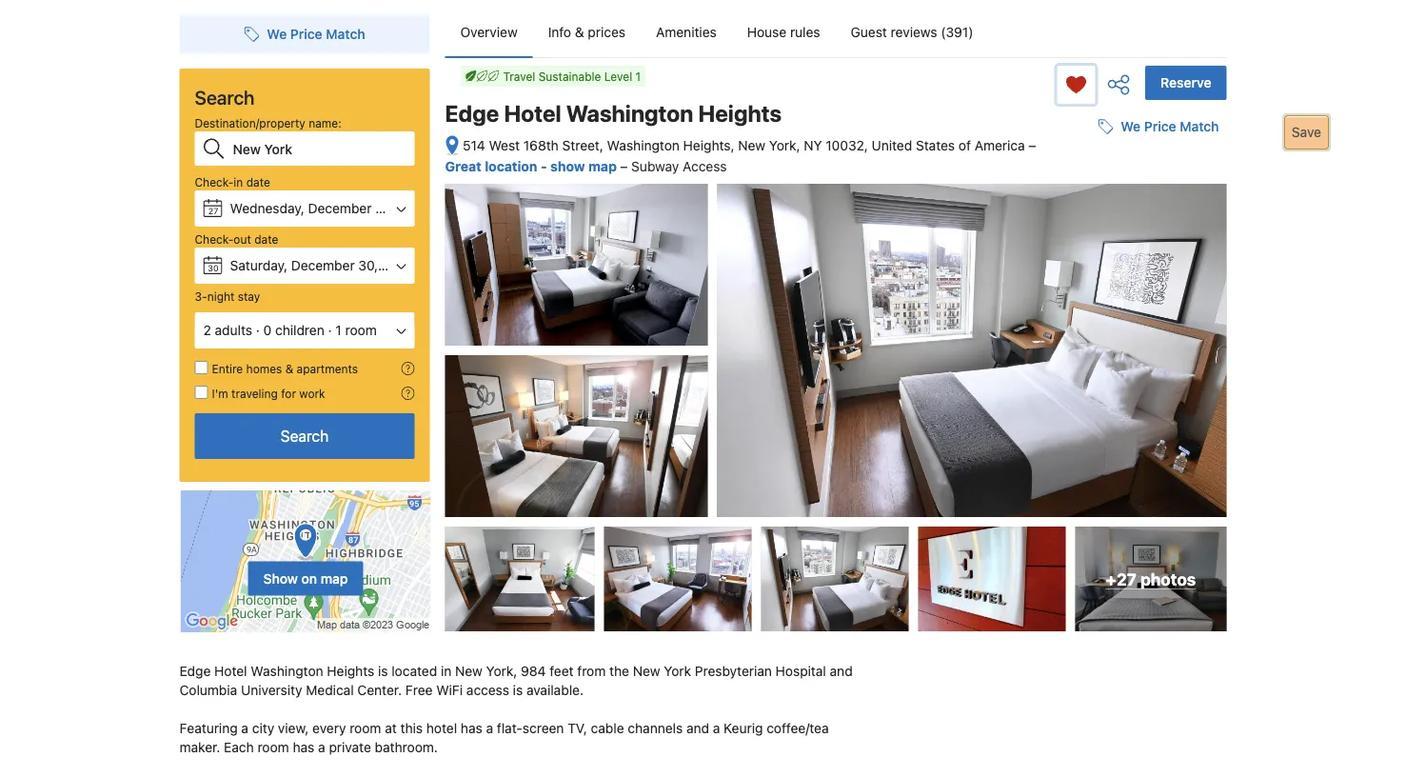 Task type: describe. For each thing, give the bounding box(es) containing it.
rated very good element
[[987, 203, 1170, 226]]

let
[[1134, 294, 1148, 308]]

prices
[[588, 24, 626, 40]]

if you select this option, we'll show you popular business travel features like breakfast, wifi and free parking. image
[[401, 387, 415, 400]]

they
[[1076, 294, 1105, 308]]

america inside the 514 west 168th street, washington heights, new york, ny 10032, united states of america – great location - show map – subway access
[[975, 138, 1025, 153]]

fact
[[1054, 264, 1076, 278]]

edge for edge hotel washington heights
[[445, 100, 499, 127]]

guest
[[851, 24, 887, 40]]

level
[[605, 70, 633, 83]]

27,
[[375, 200, 393, 216]]

patricia
[[1016, 359, 1056, 372]]

10032,
[[826, 138, 868, 153]]

9.2
[[1182, 426, 1204, 444]]

photos
[[1141, 569, 1196, 589]]

1 vertical spatial america
[[1124, 378, 1169, 391]]

heights for edge hotel washington heights
[[698, 100, 782, 127]]

great
[[445, 158, 482, 174]]

washington inside the 514 west 168th street, washington heights, new york, ny 10032, united states of america – great location - show map – subway access
[[607, 138, 680, 153]]

+27 photos
[[1106, 569, 1196, 589]]

1 vertical spatial and
[[687, 721, 709, 736]]

edge inside the i liked the fact that there was maid service daily.  a number of hotels don't do that.  they say, let us know if you need fresh towels, etc.  but the edge offered full maid service.
[[1017, 323, 1046, 338]]

show
[[551, 158, 585, 174]]

check-out date
[[195, 232, 278, 246]]

wifi
[[436, 682, 463, 698]]

guest reviews (391) link
[[836, 8, 989, 57]]

reserve
[[1161, 75, 1212, 90]]

1 · from the left
[[256, 322, 260, 338]]

2 adults · 0 children · 1 room
[[203, 322, 377, 338]]

reserve button
[[1146, 66, 1227, 100]]

2023 for saturday, december 30, 2023
[[382, 258, 414, 273]]

0 horizontal spatial has
[[293, 740, 315, 755]]

good
[[1132, 205, 1170, 223]]

full
[[1095, 323, 1113, 338]]

previous image
[[974, 296, 985, 308]]

if
[[995, 308, 1002, 323]]

you
[[1006, 308, 1026, 323]]

0 horizontal spatial search
[[195, 86, 255, 108]]

2 horizontal spatial the
[[1032, 264, 1051, 278]]

a
[[1073, 279, 1081, 293]]

entire
[[212, 362, 243, 375]]

reviews inside "link"
[[891, 24, 938, 40]]

number
[[1085, 279, 1129, 293]]

presbyterian
[[695, 663, 772, 679]]

1 horizontal spatial –
[[1029, 138, 1037, 153]]

name:
[[309, 116, 342, 130]]

1 vertical spatial room
[[350, 721, 381, 736]]

cable
[[591, 721, 624, 736]]

tv,
[[568, 721, 587, 736]]

1 inside button
[[336, 322, 342, 338]]

3-night stay
[[195, 290, 260, 303]]

ny
[[804, 138, 822, 153]]

edge for edge hotel washington heights is located in new york, 984 feet from the new york presbyterian hospital and columbia university medical center. free wifi access is available. featuring a city view, every room at this hotel has a flat-screen tv, cable channels and a keurig coffee/tea maker. each room has a private bathro
[[180, 663, 211, 679]]

search section
[[172, 0, 438, 633]]

(391)
[[941, 24, 974, 40]]

save tooltip
[[1283, 113, 1331, 151]]

1 horizontal spatial of
[[1110, 378, 1121, 391]]

destination/property name:
[[195, 116, 342, 130]]

heights for edge hotel washington heights is located in new york, 984 feet from the new york presbyterian hospital and columbia university medical center. free wifi access is available. featuring a city view, every room at this hotel has a flat-screen tv, cable channels and a keurig coffee/tea maker. each room has a private bathro
[[327, 663, 374, 679]]

amenities
[[656, 24, 717, 40]]

0 vertical spatial &
[[575, 24, 584, 40]]

saturday,
[[230, 258, 288, 273]]

december for saturday,
[[291, 258, 355, 273]]

in inside search section
[[234, 175, 243, 189]]

subway
[[632, 158, 679, 174]]

very
[[1096, 205, 1128, 223]]

i liked the fact that there was maid service daily.  a number of hotels don't do that.  they say, let us know if you need fresh towels, etc.  but the edge offered full maid service.
[[995, 264, 1199, 338]]

access
[[467, 682, 509, 698]]

save
[[1292, 124, 1322, 140]]

of for hotels
[[1132, 279, 1144, 293]]

& inside search section
[[285, 362, 294, 375]]

amenities link
[[641, 8, 732, 57]]

scored 8.2 element
[[1178, 206, 1208, 236]]

514
[[463, 138, 485, 153]]

city
[[252, 721, 274, 736]]

1 vertical spatial maid
[[1116, 323, 1144, 338]]

view,
[[278, 721, 309, 736]]

a down the every
[[318, 740, 325, 755]]

in inside "edge hotel washington heights is located in new york, 984 feet from the new york presbyterian hospital and columbia university medical center. free wifi access is available. featuring a city view, every room at this hotel has a flat-screen tv, cable channels and a keurig coffee/tea maker. each room has a private bathro"
[[441, 663, 452, 679]]

private
[[329, 740, 371, 755]]

sustainable
[[539, 70, 601, 83]]

liked
[[1002, 264, 1028, 278]]

0 horizontal spatial new
[[455, 663, 483, 679]]

very good 391 reviews
[[1096, 205, 1170, 237]]

info & prices
[[548, 24, 626, 40]]

edge hotel washington heights
[[445, 100, 782, 127]]

27
[[208, 206, 219, 216]]

but
[[1164, 308, 1184, 323]]

was
[[1139, 264, 1162, 278]]

check- for out
[[195, 232, 234, 246]]

Where are you going? field
[[225, 131, 415, 166]]

that.
[[1046, 294, 1073, 308]]

0 vertical spatial is
[[378, 663, 388, 679]]

december for wednesday,
[[308, 200, 372, 216]]

scored 9.2 element
[[1178, 420, 1208, 451]]

traveling
[[231, 387, 278, 400]]

night
[[207, 290, 235, 303]]

2 vertical spatial room
[[258, 740, 289, 755]]

free
[[406, 682, 433, 698]]

1 horizontal spatial is
[[513, 682, 523, 698]]

search inside button
[[281, 427, 329, 445]]

location
[[485, 158, 538, 174]]

price for we price match dropdown button to the right
[[1145, 119, 1177, 134]]

of for america
[[959, 138, 971, 153]]

price for we price match dropdown button inside search section
[[290, 26, 323, 42]]

1 horizontal spatial 1
[[636, 70, 641, 83]]

0 vertical spatial has
[[461, 721, 483, 736]]

we for we price match dropdown button to the right
[[1121, 119, 1141, 134]]

west
[[489, 138, 520, 153]]

i'm traveling for work
[[212, 387, 325, 400]]

columbia
[[180, 682, 237, 698]]

coffee/tea
[[767, 721, 829, 736]]

show on map
[[263, 571, 348, 586]]

search button
[[195, 413, 415, 459]]

entire homes & apartments
[[212, 362, 358, 375]]

we price match button inside search section
[[237, 17, 373, 51]]

york
[[664, 663, 691, 679]]

channels
[[628, 721, 683, 736]]

30
[[208, 263, 219, 273]]

a left the flat-
[[486, 721, 493, 736]]



Task type: locate. For each thing, give the bounding box(es) containing it.
1 vertical spatial 2023
[[382, 258, 414, 273]]

maid up the hotels
[[1165, 264, 1193, 278]]

maid
[[1165, 264, 1193, 278], [1116, 323, 1144, 338]]

the inside "edge hotel washington heights is located in new york, 984 feet from the new york presbyterian hospital and columbia university medical center. free wifi access is available. featuring a city view, every room at this hotel has a flat-screen tv, cable channels and a keurig coffee/tea maker. each room has a private bathro"
[[610, 663, 629, 679]]

has
[[461, 721, 483, 736], [293, 740, 315, 755]]

0 vertical spatial york,
[[769, 138, 800, 153]]

match for we price match dropdown button inside search section
[[326, 26, 365, 42]]

date
[[246, 175, 270, 189], [254, 232, 278, 246]]

rules
[[790, 24, 821, 40]]

and right channels
[[687, 721, 709, 736]]

washington up university at the left
[[251, 663, 323, 679]]

0 horizontal spatial match
[[326, 26, 365, 42]]

we price match button up "name:"
[[237, 17, 373, 51]]

1 vertical spatial edge
[[1017, 323, 1046, 338]]

+27 photos link
[[1075, 527, 1227, 632]]

maker.
[[180, 740, 220, 755]]

york,
[[769, 138, 800, 153], [486, 663, 517, 679]]

reviews left (391)
[[891, 24, 938, 40]]

0 vertical spatial united
[[872, 138, 912, 153]]

· left 0
[[256, 322, 260, 338]]

center.
[[357, 682, 402, 698]]

1 vertical spatial 1
[[336, 322, 342, 338]]

0 horizontal spatial edge
[[180, 663, 211, 679]]

new inside the 514 west 168th street, washington heights, new york, ny 10032, united states of america – great location - show map – subway access
[[738, 138, 766, 153]]

united right 10032,
[[872, 138, 912, 153]]

0 horizontal spatial hotel
[[214, 663, 247, 679]]

date right out on the top left of the page
[[254, 232, 278, 246]]

0 vertical spatial we price match
[[267, 26, 365, 42]]

– up rated very good element
[[1029, 138, 1037, 153]]

1 right 'level'
[[636, 70, 641, 83]]

2 horizontal spatial new
[[738, 138, 766, 153]]

1 horizontal spatial ·
[[328, 322, 332, 338]]

0 vertical spatial date
[[246, 175, 270, 189]]

room up private
[[350, 721, 381, 736]]

0 vertical spatial maid
[[1165, 264, 1193, 278]]

and right hospital
[[830, 663, 853, 679]]

price inside search section
[[290, 26, 323, 42]]

1 check- from the top
[[195, 175, 234, 189]]

1 horizontal spatial has
[[461, 721, 483, 736]]

we for we price match dropdown button inside search section
[[267, 26, 287, 42]]

0 horizontal spatial we price match button
[[237, 17, 373, 51]]

2023 right 30,
[[382, 258, 414, 273]]

& right info
[[575, 24, 584, 40]]

travel
[[503, 70, 536, 83]]

0 vertical spatial states
[[916, 138, 955, 153]]

if you select this option, we'll show you popular business travel features like breakfast, wifi and free parking. image
[[401, 387, 415, 400]]

0 horizontal spatial york,
[[486, 663, 517, 679]]

overview
[[460, 24, 518, 40]]

-
[[541, 158, 547, 174]]

0 horizontal spatial ·
[[256, 322, 260, 338]]

info & prices link
[[533, 8, 641, 57]]

search
[[195, 86, 255, 108], [281, 427, 329, 445]]

a left 'city'
[[241, 721, 249, 736]]

is down 984
[[513, 682, 523, 698]]

street,
[[562, 138, 604, 153]]

1
[[636, 70, 641, 83], [336, 322, 342, 338]]

1 vertical spatial united
[[1034, 378, 1070, 391]]

featuring
[[180, 721, 238, 736]]

0 horizontal spatial price
[[290, 26, 323, 42]]

edge up 514
[[445, 100, 499, 127]]

out
[[234, 232, 251, 246]]

1 horizontal spatial united
[[1034, 378, 1070, 391]]

1 vertical spatial we price match
[[1121, 119, 1219, 134]]

hotel up 168th
[[504, 100, 561, 127]]

states down full
[[1073, 378, 1107, 391]]

0 vertical spatial map
[[589, 158, 617, 174]]

0 horizontal spatial heights
[[327, 663, 374, 679]]

0 vertical spatial price
[[290, 26, 323, 42]]

children
[[275, 322, 325, 338]]

york, left ny
[[769, 138, 800, 153]]

0 horizontal spatial is
[[378, 663, 388, 679]]

this
[[400, 721, 423, 736]]

0 horizontal spatial united
[[872, 138, 912, 153]]

hotel
[[504, 100, 561, 127], [214, 663, 247, 679]]

0 vertical spatial reviews
[[891, 24, 938, 40]]

391
[[1106, 224, 1126, 237]]

1 horizontal spatial search
[[281, 427, 329, 445]]

984
[[521, 663, 546, 679]]

travel sustainable level 1
[[503, 70, 641, 83]]

1 horizontal spatial price
[[1145, 119, 1177, 134]]

next image
[[1210, 296, 1221, 308]]

click to open map view image
[[445, 135, 459, 157]]

edge up columbia
[[180, 663, 211, 679]]

room
[[345, 322, 377, 338], [350, 721, 381, 736], [258, 740, 289, 755]]

1 horizontal spatial maid
[[1165, 264, 1193, 278]]

1 horizontal spatial match
[[1180, 119, 1219, 134]]

1 horizontal spatial edge
[[445, 100, 499, 127]]

don't
[[995, 294, 1025, 308]]

december left 27,
[[308, 200, 372, 216]]

0 horizontal spatial we
[[267, 26, 287, 42]]

in up "wednesday," at the top left
[[234, 175, 243, 189]]

staff
[[987, 427, 1020, 443]]

match inside search section
[[326, 26, 365, 42]]

1 vertical spatial search
[[281, 427, 329, 445]]

destination/property
[[195, 116, 306, 130]]

2 horizontal spatial of
[[1132, 279, 1144, 293]]

heights
[[698, 100, 782, 127], [327, 663, 374, 679]]

0 horizontal spatial –
[[620, 158, 628, 174]]

washington for edge hotel washington heights is located in new york, 984 feet from the new york presbyterian hospital and columbia university medical center. free wifi access is available. featuring a city view, every room at this hotel has a flat-screen tv, cable channels and a keurig coffee/tea maker. each room has a private bathro
[[251, 663, 323, 679]]

do
[[1028, 294, 1043, 308]]

at
[[385, 721, 397, 736]]

room up apartments
[[345, 322, 377, 338]]

2 · from the left
[[328, 322, 332, 338]]

overview link
[[445, 8, 533, 57]]

1 vertical spatial –
[[620, 158, 628, 174]]

we price match for we price match dropdown button to the right
[[1121, 119, 1219, 134]]

price up "name:"
[[290, 26, 323, 42]]

access
[[683, 158, 727, 174]]

0 vertical spatial hotel
[[504, 100, 561, 127]]

30,
[[358, 258, 378, 273]]

match up "name:"
[[326, 26, 365, 42]]

check- for in
[[195, 175, 234, 189]]

1 horizontal spatial america
[[1124, 378, 1169, 391]]

1 horizontal spatial we
[[1121, 119, 1141, 134]]

0 vertical spatial search
[[195, 86, 255, 108]]

1 vertical spatial we price match button
[[1091, 110, 1227, 144]]

in
[[234, 175, 243, 189], [441, 663, 452, 679]]

heights up 'medical'
[[327, 663, 374, 679]]

8.2
[[1181, 212, 1204, 230]]

1 vertical spatial states
[[1073, 378, 1107, 391]]

0 vertical spatial of
[[959, 138, 971, 153]]

i
[[995, 264, 998, 278]]

adults
[[215, 322, 252, 338]]

& up for
[[285, 362, 294, 375]]

0
[[263, 322, 272, 338]]

has down view,
[[293, 740, 315, 755]]

2 vertical spatial edge
[[180, 663, 211, 679]]

0 horizontal spatial states
[[916, 138, 955, 153]]

of inside the i liked the fact that there was maid service daily.  a number of hotels don't do that.  they say, let us know if you need fresh towels, etc.  but the edge offered full maid service.
[[1132, 279, 1144, 293]]

we up the very
[[1121, 119, 1141, 134]]

check-in date
[[195, 175, 270, 189]]

map down street,
[[589, 158, 617, 174]]

we price match button down reserve "button"
[[1091, 110, 1227, 144]]

2 vertical spatial washington
[[251, 663, 323, 679]]

1 vertical spatial match
[[1180, 119, 1219, 134]]

the right from
[[610, 663, 629, 679]]

1 vertical spatial has
[[293, 740, 315, 755]]

0 horizontal spatial &
[[285, 362, 294, 375]]

towels,
[[1095, 308, 1136, 323]]

0 vertical spatial 2023
[[397, 200, 429, 216]]

of inside the 514 west 168th street, washington heights, new york, ny 10032, united states of america – great location - show map – subway access
[[959, 138, 971, 153]]

we price match inside search section
[[267, 26, 365, 42]]

reviews down good
[[1129, 224, 1170, 237]]

price down reserve "button"
[[1145, 119, 1177, 134]]

1 horizontal spatial map
[[589, 158, 617, 174]]

0 vertical spatial match
[[326, 26, 365, 42]]

has right hotel
[[461, 721, 483, 736]]

0 horizontal spatial maid
[[1116, 323, 1144, 338]]

1 vertical spatial price
[[1145, 119, 1177, 134]]

1 vertical spatial york,
[[486, 663, 517, 679]]

each
[[224, 740, 254, 755]]

we up destination/property name:
[[267, 26, 287, 42]]

house rules
[[747, 24, 821, 40]]

service.
[[1147, 323, 1192, 338]]

every
[[312, 721, 346, 736]]

states inside the 514 west 168th street, washington heights, new york, ny 10032, united states of america – great location - show map – subway access
[[916, 138, 955, 153]]

0 vertical spatial heights
[[698, 100, 782, 127]]

0 horizontal spatial and
[[687, 721, 709, 736]]

for
[[281, 387, 296, 400]]

washington down 'level'
[[566, 100, 694, 127]]

0 vertical spatial –
[[1029, 138, 1037, 153]]

2 vertical spatial of
[[1110, 378, 1121, 391]]

check- up the 27
[[195, 175, 234, 189]]

located
[[392, 663, 437, 679]]

reviews
[[891, 24, 938, 40], [1129, 224, 1170, 237]]

1 horizontal spatial york,
[[769, 138, 800, 153]]

daily.
[[1040, 279, 1070, 293]]

heights up the 514 west 168th street, washington heights, new york, ny 10032, united states of america – great location - show map – subway access
[[698, 100, 782, 127]]

the
[[1032, 264, 1051, 278], [995, 323, 1014, 338], [610, 663, 629, 679]]

united down patricia
[[1034, 378, 1070, 391]]

0 horizontal spatial in
[[234, 175, 243, 189]]

0 horizontal spatial of
[[959, 138, 971, 153]]

1 horizontal spatial and
[[830, 663, 853, 679]]

map inside the 514 west 168th street, washington heights, new york, ny 10032, united states of america – great location - show map – subway access
[[589, 158, 617, 174]]

match down reserve "button"
[[1180, 119, 1219, 134]]

a left keurig
[[713, 721, 720, 736]]

map
[[589, 158, 617, 174], [321, 571, 348, 586]]

united
[[872, 138, 912, 153], [1034, 378, 1070, 391]]

we price match up "name:"
[[267, 26, 365, 42]]

1 horizontal spatial the
[[995, 323, 1014, 338]]

2023 right 27,
[[397, 200, 429, 216]]

price
[[290, 26, 323, 42], [1145, 119, 1177, 134]]

1 horizontal spatial &
[[575, 24, 584, 40]]

room inside button
[[345, 322, 377, 338]]

1 horizontal spatial states
[[1073, 378, 1107, 391]]

is up center.
[[378, 663, 388, 679]]

etc.
[[1139, 308, 1161, 323]]

stay
[[238, 290, 260, 303]]

1 vertical spatial the
[[995, 323, 1014, 338]]

us
[[1152, 294, 1165, 308]]

apartments
[[297, 362, 358, 375]]

1 vertical spatial hotel
[[214, 663, 247, 679]]

the up daily.
[[1032, 264, 1051, 278]]

1 vertical spatial &
[[285, 362, 294, 375]]

1 vertical spatial heights
[[327, 663, 374, 679]]

0 vertical spatial and
[[830, 663, 853, 679]]

the down if
[[995, 323, 1014, 338]]

hotel up columbia
[[214, 663, 247, 679]]

hotel for edge hotel washington heights is located in new york, 984 feet from the new york presbyterian hospital and columbia university medical center. free wifi access is available. featuring a city view, every room at this hotel has a flat-screen tv, cable channels and a keurig coffee/tea maker. each room has a private bathro
[[214, 663, 247, 679]]

date for check-in date
[[246, 175, 270, 189]]

date for check-out date
[[254, 232, 278, 246]]

united inside the 514 west 168th street, washington heights, new york, ny 10032, united states of america – great location - show map – subway access
[[872, 138, 912, 153]]

&
[[575, 24, 584, 40], [285, 362, 294, 375]]

we price match
[[267, 26, 365, 42], [1121, 119, 1219, 134]]

washington
[[566, 100, 694, 127], [607, 138, 680, 153], [251, 663, 323, 679]]

514 west 168th street, washington heights, new york, ny 10032, united states of america – great location - show map – subway access
[[445, 138, 1037, 174]]

house rules link
[[732, 8, 836, 57]]

reviews inside 'very good 391 reviews'
[[1129, 224, 1170, 237]]

fresh
[[1062, 308, 1091, 323]]

1 vertical spatial we
[[1121, 119, 1141, 134]]

+27
[[1106, 569, 1137, 589]]

0 vertical spatial we price match button
[[237, 17, 373, 51]]

hotel inside "edge hotel washington heights is located in new york, 984 feet from the new york presbyterian hospital and columbia university medical center. free wifi access is available. featuring a city view, every room at this hotel has a flat-screen tv, cable channels and a keurig coffee/tea maker. each room has a private bathro"
[[214, 663, 247, 679]]

offered
[[1050, 323, 1091, 338]]

edge down need
[[1017, 323, 1046, 338]]

we'll show you stays where you can have the entire place to yourself image
[[401, 362, 415, 375], [401, 362, 415, 375]]

york, inside "edge hotel washington heights is located in new york, 984 feet from the new york presbyterian hospital and columbia university medical center. free wifi access is available. featuring a city view, every room at this hotel has a flat-screen tv, cable channels and a keurig coffee/tea maker. each room has a private bathro"
[[486, 663, 517, 679]]

0 vertical spatial america
[[975, 138, 1025, 153]]

1 right the children
[[336, 322, 342, 338]]

hotel for edge hotel washington heights
[[504, 100, 561, 127]]

1 horizontal spatial hotel
[[504, 100, 561, 127]]

1 horizontal spatial new
[[633, 663, 660, 679]]

check- down the 27
[[195, 232, 234, 246]]

date up "wednesday," at the top left
[[246, 175, 270, 189]]

search up destination/property
[[195, 86, 255, 108]]

washington inside "edge hotel washington heights is located in new york, 984 feet from the new york presbyterian hospital and columbia university medical center. free wifi access is available. featuring a city view, every room at this hotel has a flat-screen tv, cable channels and a keurig coffee/tea maker. each room has a private bathro"
[[251, 663, 323, 679]]

1 vertical spatial of
[[1132, 279, 1144, 293]]

new left york
[[633, 663, 660, 679]]

1 vertical spatial check-
[[195, 232, 234, 246]]

york, up access
[[486, 663, 517, 679]]

york, inside the 514 west 168th street, washington heights, new york, ny 10032, united states of america – great location - show map – subway access
[[769, 138, 800, 153]]

– left subway
[[620, 158, 628, 174]]

1 horizontal spatial we price match button
[[1091, 110, 1227, 144]]

december left 30,
[[291, 258, 355, 273]]

washington for edge hotel washington heights
[[566, 100, 694, 127]]

new right heights,
[[738, 138, 766, 153]]

0 horizontal spatial 1
[[336, 322, 342, 338]]

states
[[916, 138, 955, 153], [1073, 378, 1107, 391]]

2 horizontal spatial edge
[[1017, 323, 1046, 338]]

168th
[[524, 138, 559, 153]]

in up wifi at left
[[441, 663, 452, 679]]

feet
[[550, 663, 574, 679]]

new up access
[[455, 663, 483, 679]]

info
[[548, 24, 571, 40]]

edge hotel washington heights is located in new york, 984 feet from the new york presbyterian hospital and columbia university medical center. free wifi access is available. featuring a city view, every room at this hotel has a flat-screen tv, cable channels and a keurig coffee/tea maker. each room has a private bathro
[[180, 663, 872, 777]]

0 horizontal spatial the
[[610, 663, 629, 679]]

2023 for wednesday, december 27, 2023
[[397, 200, 429, 216]]

map right on
[[321, 571, 348, 586]]

0 vertical spatial washington
[[566, 100, 694, 127]]

heights inside "edge hotel washington heights is located in new york, 984 feet from the new york presbyterian hospital and columbia university medical center. free wifi access is available. featuring a city view, every room at this hotel has a flat-screen tv, cable channels and a keurig coffee/tea maker. each room has a private bathro"
[[327, 663, 374, 679]]

1 horizontal spatial heights
[[698, 100, 782, 127]]

edge
[[445, 100, 499, 127], [1017, 323, 1046, 338], [180, 663, 211, 679]]

edge inside "edge hotel washington heights is located in new york, 984 feet from the new york presbyterian hospital and columbia university medical center. free wifi access is available. featuring a city view, every room at this hotel has a flat-screen tv, cable channels and a keurig coffee/tea maker. each room has a private bathro"
[[180, 663, 211, 679]]

we inside search section
[[267, 26, 287, 42]]

· right the children
[[328, 322, 332, 338]]

there
[[1106, 264, 1136, 278]]

we price match for we price match dropdown button inside search section
[[267, 26, 365, 42]]

1 vertical spatial washington
[[607, 138, 680, 153]]

match for we price match dropdown button to the right
[[1180, 119, 1219, 134]]

washington up subway
[[607, 138, 680, 153]]

room down 'city'
[[258, 740, 289, 755]]

map inside search section
[[321, 571, 348, 586]]

2 check- from the top
[[195, 232, 234, 246]]

search down work
[[281, 427, 329, 445]]

we price match down reserve "button"
[[1121, 119, 1219, 134]]

0 vertical spatial check-
[[195, 175, 234, 189]]

maid down towels,
[[1116, 323, 1144, 338]]

show
[[263, 571, 298, 586]]

states right 10032,
[[916, 138, 955, 153]]

1 horizontal spatial reviews
[[1129, 224, 1170, 237]]



Task type: vqa. For each thing, say whether or not it's contained in the screenshot.
topmost has
yes



